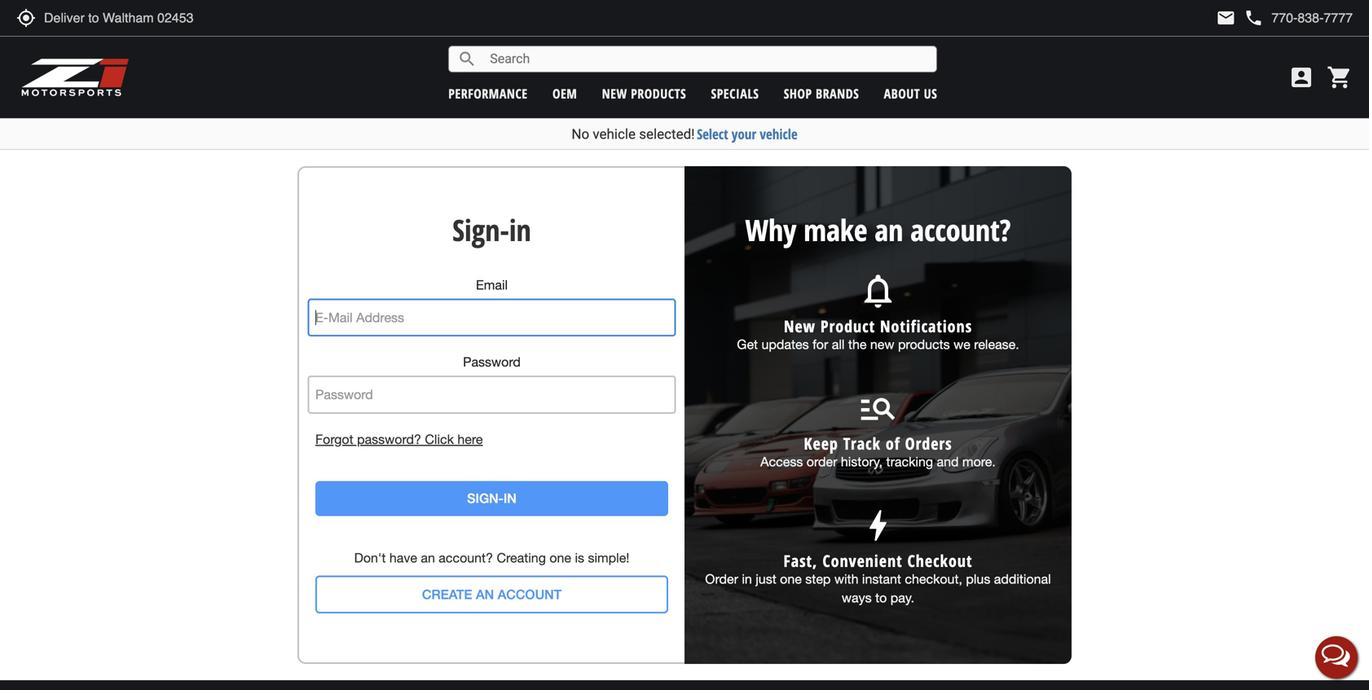Task type: describe. For each thing, give the bounding box(es) containing it.
account_box
[[1289, 64, 1315, 90]]

create
[[422, 587, 472, 602]]

release.
[[974, 337, 1019, 352]]

oem link
[[553, 85, 577, 102]]

performance link
[[448, 85, 528, 102]]

have
[[389, 551, 417, 566]]

specials
[[711, 85, 759, 102]]

shop brands
[[784, 85, 859, 102]]

creating
[[497, 551, 546, 566]]

new inside notifications new product notifications get updates for all the new products we release.
[[870, 337, 895, 352]]

sign-
[[453, 210, 509, 250]]

checkout,
[[905, 572, 963, 587]]

0 vertical spatial new
[[602, 85, 627, 102]]

mail
[[1216, 8, 1236, 28]]

to
[[875, 590, 887, 605]]

about us
[[884, 85, 938, 102]]

no
[[572, 126, 589, 142]]

pay.
[[891, 590, 915, 605]]

orders
[[905, 432, 953, 455]]

new products
[[602, 85, 686, 102]]

specials link
[[711, 85, 759, 102]]

in inside bolt fast, convenient checkout order in just one step with instant checkout, plus additional ways to pay.
[[742, 572, 752, 587]]

shopping_cart
[[1327, 64, 1353, 90]]

forgot password? click         here
[[315, 432, 483, 447]]

step
[[806, 572, 831, 587]]

account
[[498, 587, 562, 602]]

order
[[705, 572, 738, 587]]

vehicle inside no vehicle selected! select your vehicle
[[593, 126, 636, 142]]

E-Mail Address email field
[[308, 299, 676, 337]]

fast,
[[784, 550, 818, 572]]

product
[[821, 315, 875, 337]]

forgot
[[315, 432, 353, 447]]

sign-in
[[453, 210, 531, 250]]

password
[[463, 355, 521, 370]]

1 horizontal spatial vehicle
[[760, 125, 798, 143]]

notifications new product notifications get updates for all the new products we release.
[[737, 270, 1019, 352]]

sign-in
[[467, 491, 517, 506]]

why make an account?
[[745, 210, 1011, 250]]

why
[[745, 210, 797, 250]]

0 vertical spatial products
[[631, 85, 686, 102]]

simple!
[[588, 551, 630, 566]]

convenient
[[823, 550, 903, 572]]

create           an           account button
[[315, 576, 668, 614]]

plus
[[966, 572, 991, 587]]

get
[[737, 337, 758, 352]]

your
[[732, 125, 757, 143]]

we
[[954, 337, 971, 352]]

click
[[425, 432, 454, 447]]

products inside notifications new product notifications get updates for all the new products we release.
[[898, 337, 950, 352]]

an
[[476, 587, 494, 602]]

with
[[835, 572, 859, 587]]

phone
[[1244, 8, 1264, 28]]

shop brands link
[[784, 85, 859, 102]]

password?
[[357, 432, 421, 447]]

notifications
[[858, 270, 899, 311]]

the
[[848, 337, 867, 352]]

sign-
[[467, 491, 504, 506]]

bolt fast, convenient checkout order in just one step with instant checkout, plus additional ways to pay.
[[705, 505, 1051, 605]]

about
[[884, 85, 920, 102]]

0 horizontal spatial in
[[509, 210, 531, 250]]

one inside bolt fast, convenient checkout order in just one step with instant checkout, plus additional ways to pay.
[[780, 572, 802, 587]]

select
[[697, 125, 728, 143]]

oem
[[553, 85, 577, 102]]

z1 motorsports logo image
[[20, 57, 130, 98]]

make
[[804, 210, 868, 250]]

additional
[[994, 572, 1051, 587]]

create           an           account
[[422, 587, 562, 602]]

just
[[756, 572, 777, 587]]

no vehicle selected! select your vehicle
[[572, 125, 798, 143]]

account_box link
[[1285, 64, 1319, 90]]

about us link
[[884, 85, 938, 102]]

select your vehicle link
[[697, 125, 798, 143]]

all
[[832, 337, 845, 352]]

Password password field
[[308, 376, 676, 414]]

access
[[761, 454, 803, 469]]

order
[[807, 454, 837, 469]]



Task type: locate. For each thing, give the bounding box(es) containing it.
1 horizontal spatial account?
[[911, 210, 1011, 250]]

account? for have
[[439, 551, 493, 566]]

new right "the"
[[870, 337, 895, 352]]

1 vertical spatial an
[[421, 551, 435, 566]]

keep
[[804, 432, 839, 455]]

0 vertical spatial one
[[550, 551, 571, 566]]

vehicle
[[760, 125, 798, 143], [593, 126, 636, 142]]

don't
[[354, 551, 386, 566]]

0 horizontal spatial new
[[602, 85, 627, 102]]

checkout
[[908, 550, 973, 572]]

shopping_cart link
[[1323, 64, 1353, 90]]

one left 'is'
[[550, 551, 571, 566]]

in
[[509, 210, 531, 250], [742, 572, 752, 587]]

an for have
[[421, 551, 435, 566]]

1 vertical spatial one
[[780, 572, 802, 587]]

ways
[[842, 590, 872, 605]]

manage_search
[[858, 388, 899, 429]]

0 horizontal spatial one
[[550, 551, 571, 566]]

selected!
[[639, 126, 695, 142]]

sign-in button
[[315, 481, 668, 516]]

tracking
[[886, 454, 933, 469]]

notifications
[[880, 315, 973, 337]]

and
[[937, 454, 959, 469]]

an right have
[[421, 551, 435, 566]]

one right the just
[[780, 572, 802, 587]]

1 horizontal spatial an
[[875, 210, 903, 250]]

updates
[[762, 337, 809, 352]]

manage_search keep track of orders access order history, tracking and more.
[[761, 388, 996, 469]]

new right oem 'link'
[[602, 85, 627, 102]]

bolt
[[858, 505, 899, 546]]

in
[[504, 491, 517, 506]]

0 vertical spatial account?
[[911, 210, 1011, 250]]

vehicle right no on the left
[[593, 126, 636, 142]]

0 horizontal spatial products
[[631, 85, 686, 102]]

here
[[458, 432, 483, 447]]

track
[[843, 432, 881, 455]]

us
[[924, 85, 938, 102]]

an for make
[[875, 210, 903, 250]]

for
[[813, 337, 828, 352]]

is
[[575, 551, 584, 566]]

1 horizontal spatial one
[[780, 572, 802, 587]]

products
[[631, 85, 686, 102], [898, 337, 950, 352]]

account? for make
[[911, 210, 1011, 250]]

new
[[784, 315, 816, 337]]

1 vertical spatial in
[[742, 572, 752, 587]]

performance
[[448, 85, 528, 102]]

0 horizontal spatial vehicle
[[593, 126, 636, 142]]

0 vertical spatial in
[[509, 210, 531, 250]]

1 horizontal spatial new
[[870, 337, 895, 352]]

an
[[875, 210, 903, 250], [421, 551, 435, 566]]

1 vertical spatial new
[[870, 337, 895, 352]]

0 horizontal spatial an
[[421, 551, 435, 566]]

instant
[[862, 572, 901, 587]]

one
[[550, 551, 571, 566], [780, 572, 802, 587]]

1 horizontal spatial in
[[742, 572, 752, 587]]

1 vertical spatial account?
[[439, 551, 493, 566]]

shop
[[784, 85, 812, 102]]

1 horizontal spatial products
[[898, 337, 950, 352]]

of
[[886, 432, 900, 455]]

history,
[[841, 454, 883, 469]]

search
[[457, 49, 477, 69]]

don't have an account? creating one is simple!
[[354, 551, 630, 566]]

more.
[[963, 454, 996, 469]]

0 horizontal spatial account?
[[439, 551, 493, 566]]

an right make
[[875, 210, 903, 250]]

forgot password? click         here link
[[315, 430, 668, 449]]

new products link
[[602, 85, 686, 102]]

products up selected!
[[631, 85, 686, 102]]

email
[[476, 277, 508, 293]]

account?
[[911, 210, 1011, 250], [439, 551, 493, 566]]

mail phone
[[1216, 8, 1264, 28]]

1 vertical spatial products
[[898, 337, 950, 352]]

vehicle right your
[[760, 125, 798, 143]]

products left we
[[898, 337, 950, 352]]

0 vertical spatial an
[[875, 210, 903, 250]]

Search search field
[[477, 47, 937, 72]]

phone link
[[1244, 8, 1353, 28]]

mail link
[[1216, 8, 1236, 28]]

brands
[[816, 85, 859, 102]]

my_location
[[16, 8, 36, 28]]



Task type: vqa. For each thing, say whether or not it's contained in the screenshot.
Convenient
yes



